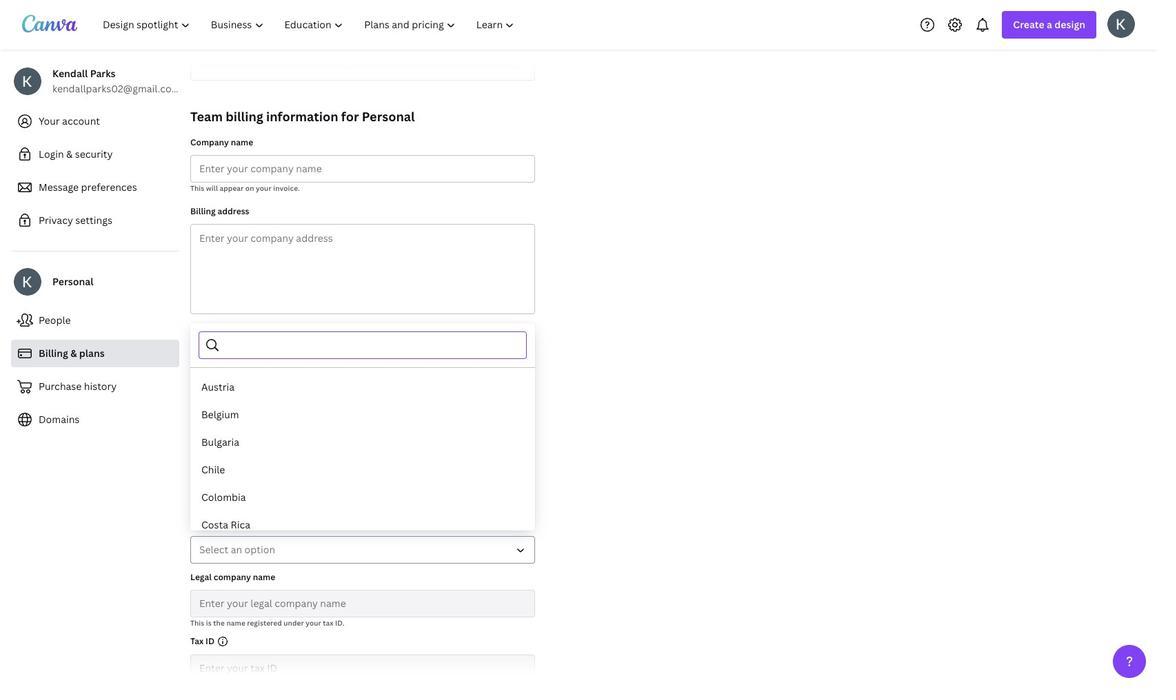Task type: vqa. For each thing, say whether or not it's contained in the screenshot.
"&" to the bottom
yes



Task type: locate. For each thing, give the bounding box(es) containing it.
& for plans
[[70, 347, 77, 360]]

1 vertical spatial this
[[190, 619, 204, 628]]

& for security
[[66, 148, 73, 161]]

1 vertical spatial address
[[423, 346, 460, 359]]

1 vertical spatial information
[[238, 481, 293, 494]]

1 tax from the top
[[190, 458, 210, 475]]

1 vertical spatial will
[[305, 346, 320, 359]]

0 horizontal spatial personal
[[52, 275, 93, 288]]

address down appear
[[218, 206, 249, 217]]

your right to
[[372, 346, 393, 359]]

try canva pro button
[[202, 41, 524, 69]]

costa
[[201, 519, 228, 532]]

new
[[221, 415, 240, 428]]

people
[[39, 314, 71, 327]]

name down option
[[253, 572, 275, 584]]

None search field
[[226, 332, 518, 359]]

these
[[482, 346, 508, 359]]

0 vertical spatial will
[[206, 183, 218, 193]]

kendall parks image
[[1108, 10, 1135, 38]]

plans
[[79, 347, 105, 360]]

1 vertical spatial &
[[70, 347, 77, 360]]

2 vertical spatial billing
[[39, 347, 68, 360]]

1 vertical spatial your
[[372, 346, 393, 359]]

a inside dropdown button
[[1047, 18, 1052, 31]]

id
[[213, 458, 227, 475], [206, 636, 215, 648]]

& right login
[[66, 148, 73, 161]]

purchase
[[39, 380, 82, 393]]

chile option
[[190, 457, 535, 484]]

1 vertical spatial are
[[288, 496, 303, 509]]

Enter your tax ID text field
[[199, 656, 526, 682]]

canva
[[356, 48, 385, 61]]

belgium option
[[190, 401, 535, 429]]

billing right new
[[242, 415, 271, 428]]

select
[[199, 544, 228, 557]]

security
[[75, 148, 113, 161]]

2 vertical spatial billing
[[242, 415, 271, 428]]

login & security
[[39, 148, 113, 161]]

company
[[214, 572, 251, 584]]

preferences
[[81, 181, 137, 194]]

this left the is
[[190, 619, 204, 628]]

your inside the all billing-related emails will be sent to your email address and these billing contacts
[[372, 346, 393, 359]]

your
[[256, 183, 272, 193], [372, 346, 393, 359], [306, 619, 321, 628]]

the
[[213, 619, 225, 628]]

domains
[[39, 413, 80, 426]]

contacts down 'related'
[[221, 361, 262, 374]]

billing
[[190, 206, 216, 217], [190, 326, 216, 338], [39, 347, 68, 360]]

billing down people
[[39, 347, 68, 360]]

0 vertical spatial &
[[66, 148, 73, 161]]

colombia
[[201, 491, 246, 504]]

this
[[190, 183, 204, 193], [190, 619, 204, 628]]

1 vertical spatial tax
[[190, 636, 204, 648]]

2 vertical spatial name
[[227, 619, 245, 628]]

0 vertical spatial personal
[[362, 108, 415, 125]]

option
[[245, 544, 275, 557]]

legal
[[190, 572, 212, 584]]

tax down legal
[[190, 636, 204, 648]]

2 tax from the top
[[190, 636, 204, 648]]

message preferences link
[[11, 174, 179, 201]]

1 horizontal spatial your
[[306, 619, 321, 628]]

1 vertical spatial contacts
[[221, 361, 262, 374]]

0 vertical spatial name
[[231, 137, 253, 148]]

chile
[[201, 463, 225, 477]]

id up 'this'
[[213, 458, 227, 475]]

tax id enter this information if you are a tax-exempt organization. only supported countries are shown.
[[190, 458, 487, 509]]

1 vertical spatial name
[[253, 572, 275, 584]]

tax up enter
[[190, 458, 210, 475]]

name right company
[[231, 137, 253, 148]]

Enter your company name text field
[[199, 156, 526, 182]]

0 vertical spatial this
[[190, 183, 204, 193]]

information left for
[[266, 108, 338, 125]]

tax for tax id enter this information if you are a tax-exempt organization. only supported countries are shown.
[[190, 458, 210, 475]]

billing down all at the left bottom
[[190, 361, 219, 374]]

tax inside tax id enter this information if you are a tax-exempt organization. only supported countries are shown.
[[190, 458, 210, 475]]

information
[[266, 108, 338, 125], [238, 481, 293, 494]]

0 horizontal spatial your
[[256, 183, 272, 193]]

1 horizontal spatial will
[[305, 346, 320, 359]]

Enter your company address text field
[[191, 225, 535, 314]]

billing up company name at left
[[226, 108, 263, 125]]

austria option
[[190, 374, 535, 401]]

1 horizontal spatial address
[[423, 346, 460, 359]]

id down the is
[[206, 636, 215, 648]]

you
[[304, 481, 321, 494]]

contacts up billing-
[[218, 326, 253, 338]]

personal up people
[[52, 275, 93, 288]]

1 vertical spatial personal
[[52, 275, 93, 288]]

0 vertical spatial tax
[[190, 458, 210, 475]]

costa rica option
[[190, 512, 535, 539]]

bulgaria button
[[190, 429, 535, 457]]

1 horizontal spatial a
[[1047, 18, 1052, 31]]

information inside tax id enter this information if you are a tax-exempt organization. only supported countries are shown.
[[238, 481, 293, 494]]

0 vertical spatial id
[[213, 458, 227, 475]]

billing contacts
[[190, 326, 253, 338]]

billing up all at the left bottom
[[190, 326, 216, 338]]

will left appear
[[206, 183, 218, 193]]

2 horizontal spatial your
[[372, 346, 393, 359]]

1 vertical spatial id
[[206, 636, 215, 648]]

0 vertical spatial are
[[323, 481, 338, 494]]

information up countries
[[238, 481, 293, 494]]

this will appear on your invoice.
[[190, 183, 300, 193]]

message
[[39, 181, 79, 194]]

are up shown.
[[323, 481, 338, 494]]

billing & plans link
[[11, 340, 179, 368]]

bulgaria option
[[190, 429, 535, 457]]

&
[[66, 148, 73, 161], [70, 347, 77, 360]]

1 this from the top
[[190, 183, 204, 193]]

personal right for
[[362, 108, 415, 125]]

kendallparks02@gmail.com
[[52, 82, 180, 95]]

rica
[[231, 519, 250, 532]]

& left plans
[[70, 347, 77, 360]]

0 horizontal spatial are
[[288, 496, 303, 509]]

will left be
[[305, 346, 320, 359]]

this for this will appear on your invoice.
[[190, 183, 204, 193]]

0 horizontal spatial a
[[340, 481, 346, 494]]

countries
[[241, 496, 286, 509]]

2 this from the top
[[190, 619, 204, 628]]

are
[[323, 481, 338, 494], [288, 496, 303, 509]]

billing-
[[205, 346, 237, 359]]

Select an option button
[[190, 537, 535, 564]]

+
[[192, 415, 197, 428]]

list box
[[190, 374, 535, 690]]

your account link
[[11, 108, 179, 135]]

tax
[[323, 619, 334, 628]]

add
[[199, 415, 218, 428]]

company name
[[190, 137, 253, 148]]

this up billing address
[[190, 183, 204, 193]]

0 vertical spatial a
[[1047, 18, 1052, 31]]

+ add new billing contact button
[[190, 408, 311, 436]]

will inside the all billing-related emails will be sent to your email address and these billing contacts
[[305, 346, 320, 359]]

are down if
[[288, 496, 303, 509]]

name right the
[[227, 619, 245, 628]]

billing for billing & plans
[[39, 347, 68, 360]]

id inside tax id enter this information if you are a tax-exempt organization. only supported countries are shown.
[[213, 458, 227, 475]]

try canva pro
[[338, 48, 403, 61]]

colombia button
[[190, 484, 535, 512]]

1 vertical spatial billing
[[190, 326, 216, 338]]

0 vertical spatial your
[[256, 183, 272, 193]]

address left and
[[423, 346, 460, 359]]

login
[[39, 148, 64, 161]]

your left tax
[[306, 619, 321, 628]]

your right on
[[256, 183, 272, 193]]

0 horizontal spatial address
[[218, 206, 249, 217]]

0 vertical spatial billing
[[190, 206, 216, 217]]

name
[[231, 137, 253, 148], [253, 572, 275, 584], [227, 619, 245, 628]]

billing down this will appear on your invoice.
[[190, 206, 216, 217]]

1 vertical spatial billing
[[190, 361, 219, 374]]

a left tax-
[[340, 481, 346, 494]]

tax-
[[348, 481, 366, 494]]

a left design
[[1047, 18, 1052, 31]]

1 vertical spatial a
[[340, 481, 346, 494]]



Task type: describe. For each thing, give the bounding box(es) containing it.
select an option
[[199, 544, 275, 557]]

account
[[62, 114, 100, 128]]

belgium button
[[190, 401, 535, 429]]

parks
[[90, 67, 116, 80]]

billing for billing contacts
[[190, 326, 216, 338]]

0 vertical spatial address
[[218, 206, 249, 217]]

invoice.
[[273, 183, 300, 193]]

company
[[190, 137, 229, 148]]

tax for tax id
[[190, 636, 204, 648]]

list box containing austria
[[190, 374, 535, 690]]

0 vertical spatial contacts
[[218, 326, 253, 338]]

0 vertical spatial billing
[[226, 108, 263, 125]]

on
[[245, 183, 254, 193]]

billing for billing address
[[190, 206, 216, 217]]

this
[[218, 481, 235, 494]]

austria button
[[190, 374, 535, 401]]

0 horizontal spatial will
[[206, 183, 218, 193]]

registered
[[247, 619, 282, 628]]

kendall parks kendallparks02@gmail.com
[[52, 67, 180, 95]]

top level navigation element
[[94, 11, 527, 39]]

for
[[341, 108, 359, 125]]

create a design button
[[1002, 11, 1097, 39]]

billing address
[[190, 206, 249, 217]]

pro
[[387, 48, 403, 61]]

all billing-related emails will be sent to your email address and these billing contacts
[[190, 346, 508, 374]]

id for tax id enter this information if you are a tax-exempt organization. only supported countries are shown.
[[213, 458, 227, 475]]

contact
[[273, 415, 310, 428]]

issuing country
[[190, 518, 252, 530]]

email
[[395, 346, 421, 359]]

costa rica button
[[190, 512, 535, 539]]

belgium
[[201, 408, 239, 421]]

privacy settings link
[[11, 207, 179, 235]]

enter
[[190, 481, 216, 494]]

is
[[206, 619, 212, 628]]

team billing information for personal
[[190, 108, 415, 125]]

try
[[338, 48, 353, 61]]

purchase history
[[39, 380, 117, 393]]

+ add new billing contact
[[192, 415, 310, 428]]

0 vertical spatial information
[[266, 108, 338, 125]]

this for this is the name registered under your tax id.
[[190, 619, 204, 628]]

supported
[[190, 496, 239, 509]]

1 horizontal spatial personal
[[362, 108, 415, 125]]

chile button
[[190, 457, 535, 484]]

billing inside button
[[242, 415, 271, 428]]

design
[[1055, 18, 1086, 31]]

id for tax id
[[206, 636, 215, 648]]

your account
[[39, 114, 100, 128]]

a inside tax id enter this information if you are a tax-exempt organization. only supported countries are shown.
[[340, 481, 346, 494]]

your
[[39, 114, 60, 128]]

2 vertical spatial your
[[306, 619, 321, 628]]

settings
[[75, 214, 112, 227]]

this is the name registered under your tax id.
[[190, 619, 345, 628]]

Enter your legal company name text field
[[199, 591, 526, 617]]

id.
[[335, 619, 345, 628]]

privacy settings
[[39, 214, 112, 227]]

create
[[1013, 18, 1045, 31]]

purchase history link
[[11, 373, 179, 401]]

appear
[[220, 183, 244, 193]]

emails
[[272, 346, 302, 359]]

colombia option
[[190, 484, 535, 512]]

people link
[[11, 307, 179, 335]]

country
[[220, 518, 252, 530]]

sent
[[337, 346, 357, 359]]

bulgaria
[[201, 436, 239, 449]]

be
[[323, 346, 335, 359]]

login & security link
[[11, 141, 179, 168]]

related
[[237, 346, 270, 359]]

domains link
[[11, 406, 179, 434]]

Enter an email address text field
[[199, 381, 497, 408]]

create a design
[[1013, 18, 1086, 31]]

1 horizontal spatial are
[[323, 481, 338, 494]]

issuing
[[190, 518, 219, 530]]

exempt
[[366, 481, 400, 494]]

and
[[462, 346, 480, 359]]

shown.
[[305, 496, 338, 509]]

legal company name
[[190, 572, 275, 584]]

address inside the all billing-related emails will be sent to your email address and these billing contacts
[[423, 346, 460, 359]]

all
[[190, 346, 202, 359]]

billing & plans
[[39, 347, 105, 360]]

costa rica
[[201, 519, 250, 532]]

kendall
[[52, 67, 88, 80]]

billing inside the all billing-related emails will be sent to your email address and these billing contacts
[[190, 361, 219, 374]]

message preferences
[[39, 181, 137, 194]]

contacts inside the all billing-related emails will be sent to your email address and these billing contacts
[[221, 361, 262, 374]]

an
[[231, 544, 242, 557]]

under
[[284, 619, 304, 628]]

organization.
[[403, 481, 463, 494]]

to
[[360, 346, 369, 359]]

if
[[295, 481, 301, 494]]

team
[[190, 108, 223, 125]]



